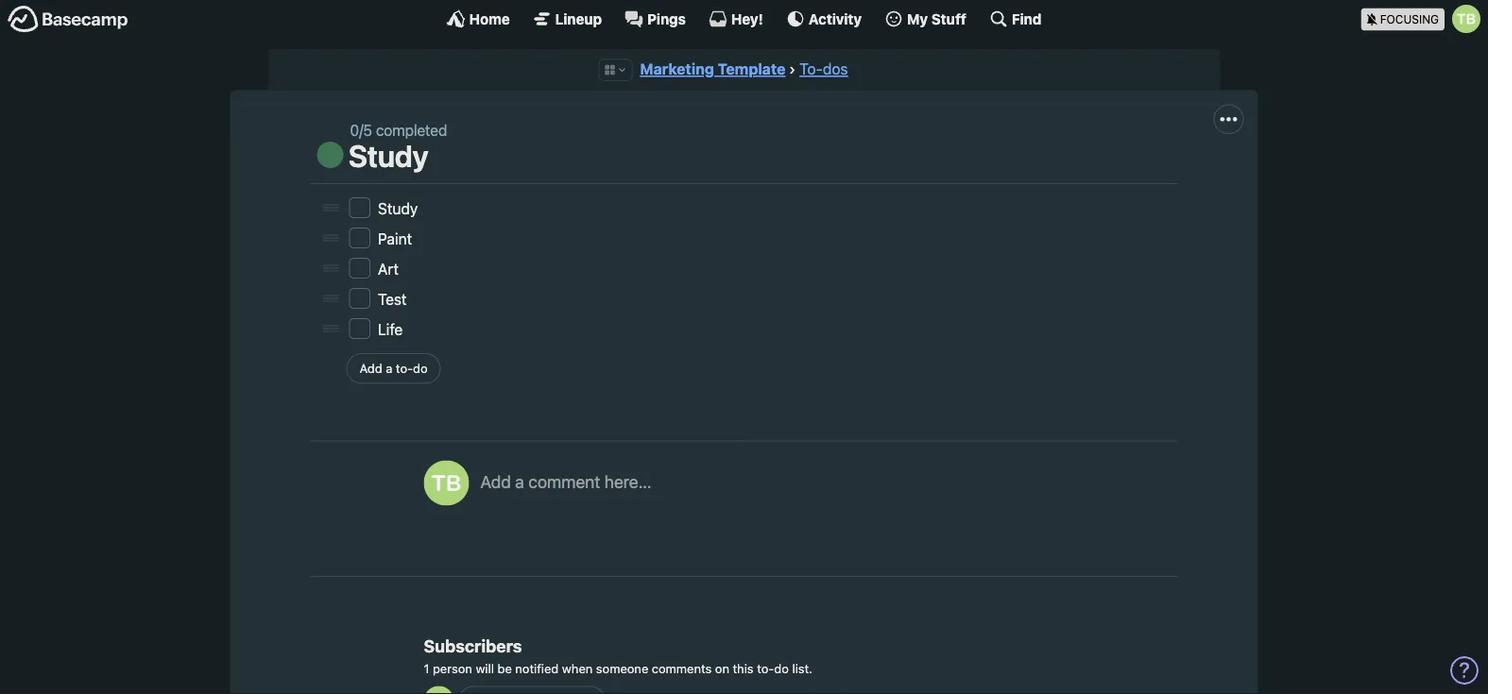 Task type: describe. For each thing, give the bounding box(es) containing it.
art link
[[378, 260, 399, 278]]

completed
[[376, 121, 447, 139]]

add a to-do button
[[346, 353, 441, 384]]

to- inside subscribers 1 person will be notified when someone comments on this to-do list.
[[757, 662, 775, 676]]

when
[[562, 662, 593, 676]]

on
[[715, 662, 730, 676]]

comment
[[529, 472, 601, 492]]

add for add a to-do
[[360, 361, 382, 376]]

someone
[[596, 662, 649, 676]]

paint
[[378, 230, 412, 248]]

notified
[[516, 662, 559, 676]]

0 vertical spatial study link
[[349, 137, 429, 173]]

be
[[498, 662, 512, 676]]

life
[[378, 321, 403, 339]]

1 vertical spatial study
[[378, 200, 418, 218]]

focusing button
[[1362, 0, 1489, 37]]

1
[[424, 662, 430, 676]]

switch accounts image
[[8, 5, 129, 34]]

marketing template
[[640, 60, 786, 78]]

activity link
[[786, 9, 862, 28]]

life link
[[378, 321, 403, 339]]

to-
[[800, 60, 823, 78]]

add a comment here… button
[[481, 461, 1159, 546]]

do inside subscribers 1 person will be notified when someone comments on this to-do list.
[[775, 662, 789, 676]]

my stuff
[[908, 10, 967, 27]]

find
[[1012, 10, 1042, 27]]

pings
[[648, 10, 686, 27]]

to- inside button
[[396, 361, 413, 376]]

1 vertical spatial study link
[[378, 200, 418, 218]]

find button
[[990, 9, 1042, 28]]

subscribers 1 person will be notified when someone comments on this to-do list.
[[424, 637, 813, 676]]

tim burton image inside focusing popup button
[[1453, 5, 1481, 33]]

add for add a comment here…
[[481, 472, 511, 492]]

marketing template link
[[640, 60, 786, 78]]



Task type: locate. For each thing, give the bounding box(es) containing it.
a for to-
[[386, 361, 393, 376]]

marketing
[[640, 60, 714, 78]]

0/5
[[350, 121, 372, 139]]

0 vertical spatial a
[[386, 361, 393, 376]]

art
[[378, 260, 399, 278]]

comments
[[652, 662, 712, 676]]

add inside add a comment here… button
[[481, 472, 511, 492]]

add a to-do
[[360, 361, 428, 376]]

1 vertical spatial add
[[481, 472, 511, 492]]

lineup
[[556, 10, 602, 27]]

hey! button
[[709, 9, 764, 28]]

0 vertical spatial do
[[413, 361, 428, 376]]

1 horizontal spatial a
[[516, 472, 524, 492]]

1 horizontal spatial do
[[775, 662, 789, 676]]

add left comment
[[481, 472, 511, 492]]

0 vertical spatial tim burton image
[[1453, 5, 1481, 33]]

focusing
[[1381, 13, 1440, 26]]

do inside button
[[413, 361, 428, 376]]

study link
[[349, 137, 429, 173], [378, 200, 418, 218]]

do
[[413, 361, 428, 376], [775, 662, 789, 676]]

1 horizontal spatial tim burton image
[[1453, 5, 1481, 33]]

to-
[[396, 361, 413, 376], [757, 662, 775, 676]]

to-dos link
[[800, 60, 848, 78]]

main element
[[0, 0, 1489, 37]]

0 vertical spatial add
[[360, 361, 382, 376]]

› to-dos
[[790, 60, 848, 78]]

tim burton image
[[1453, 5, 1481, 33], [424, 461, 469, 506]]

home link
[[447, 9, 510, 28]]

pings button
[[625, 9, 686, 28]]

my stuff button
[[885, 9, 967, 28]]

0/5 completed
[[350, 121, 447, 139]]

home
[[469, 10, 510, 27]]

my
[[908, 10, 928, 27]]

study up paint
[[349, 137, 429, 173]]

add down life link
[[360, 361, 382, 376]]

lineup link
[[533, 9, 602, 28]]

person
[[433, 662, 472, 676]]

a left comment
[[516, 472, 524, 492]]

paint link
[[378, 230, 412, 248]]

0 horizontal spatial to-
[[396, 361, 413, 376]]

0 horizontal spatial a
[[386, 361, 393, 376]]

a down life link
[[386, 361, 393, 376]]

dos
[[823, 60, 848, 78]]

study link up the paint link
[[378, 200, 418, 218]]

study link up paint
[[349, 137, 429, 173]]

here…
[[605, 472, 652, 492]]

›
[[790, 60, 796, 78]]

this
[[733, 662, 754, 676]]

study
[[349, 137, 429, 173], [378, 200, 418, 218]]

1 vertical spatial tim burton image
[[424, 461, 469, 506]]

to- down life link
[[396, 361, 413, 376]]

1 vertical spatial do
[[775, 662, 789, 676]]

study up the paint link
[[378, 200, 418, 218]]

subscribers
[[424, 637, 522, 657]]

activity
[[809, 10, 862, 27]]

0 horizontal spatial tim burton image
[[424, 461, 469, 506]]

list.
[[793, 662, 813, 676]]

hey!
[[732, 10, 764, 27]]

1 vertical spatial a
[[516, 472, 524, 492]]

test
[[378, 290, 407, 308]]

stuff
[[932, 10, 967, 27]]

1 horizontal spatial to-
[[757, 662, 775, 676]]

1 horizontal spatial add
[[481, 472, 511, 492]]

a
[[386, 361, 393, 376], [516, 472, 524, 492]]

0 horizontal spatial do
[[413, 361, 428, 376]]

0 vertical spatial to-
[[396, 361, 413, 376]]

to- right this
[[757, 662, 775, 676]]

add inside add a to-do button
[[360, 361, 382, 376]]

0/5 completed link
[[350, 121, 447, 139]]

template
[[718, 60, 786, 78]]

a for comment
[[516, 472, 524, 492]]

will
[[476, 662, 494, 676]]

test link
[[378, 290, 407, 308]]

0 horizontal spatial add
[[360, 361, 382, 376]]

1 vertical spatial to-
[[757, 662, 775, 676]]

0 vertical spatial study
[[349, 137, 429, 173]]

add
[[360, 361, 382, 376], [481, 472, 511, 492]]

add a comment here…
[[481, 472, 652, 492]]



Task type: vqa. For each thing, say whether or not it's contained in the screenshot.
17,
no



